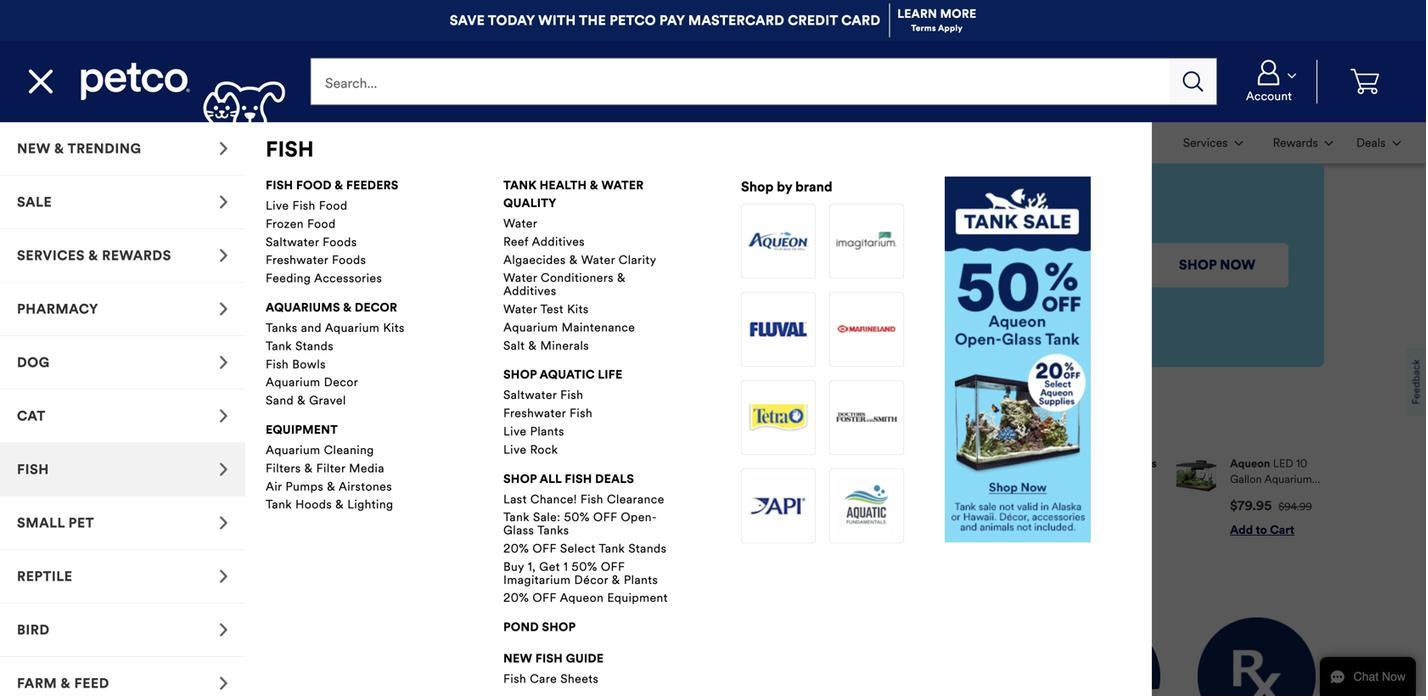 Task type: describe. For each thing, give the bounding box(es) containing it.
minerals
[[541, 338, 589, 353]]

shop farm & feed image
[[219, 677, 228, 690]]

fish link
[[266, 136, 314, 163]]

$79.95 $94.99
[[1231, 498, 1313, 514]]

2 vertical spatial shop
[[542, 620, 576, 635]]

& up tanks and aquarium kits "link"
[[343, 300, 352, 315]]

carat down icon 13 button
[[1174, 124, 1254, 162]]

with
[[538, 12, 576, 29]]

pond shop
[[504, 620, 576, 635]]

$14.99 $9.99
[[738, 498, 812, 514]]

aquariums
[[266, 300, 340, 315]]

5 carat right icon 13 button from the top
[[0, 657, 245, 696]]

buy
[[504, 560, 525, 574]]

$5.99 list item
[[848, 456, 996, 538]]

hoods
[[296, 497, 332, 512]]

aquatic
[[540, 367, 595, 382]]

new fish guide link
[[504, 650, 604, 668]]

stands inside shop all fish deals last chance! fish clearance tank sale: 50% off open- glass tanks 20% off select tank stands buy 1, get 1 50% off imagitarium décor & plants 20% off aqueon equipment
[[629, 541, 667, 556]]

1 vertical spatial food
[[307, 216, 336, 231]]

tank
[[504, 178, 537, 193]]

today
[[488, 12, 535, 29]]

buy 1, get 1 50% off imagitarium décor & plants link
[[504, 560, 682, 588]]

tank sale: 50% off open- glass tanks link
[[504, 510, 682, 538]]

experience
[[102, 438, 202, 462]]

aquarium inside tank health & water quality water reef additives algaecides & water clarity water conditioners & additives water test kits aquarium maintenance salt & minerals
[[504, 320, 558, 335]]

petco
[[610, 12, 656, 29]]

20% off aqueon equipment link
[[504, 591, 682, 606]]

live rock link
[[504, 442, 682, 457]]

fish inside new fish guide fish care sheets
[[536, 651, 563, 666]]

$9.99
[[785, 501, 812, 513]]

& right the salt
[[529, 338, 537, 353]]

sand & gravel link
[[266, 393, 444, 408]]

conditioners
[[541, 271, 614, 286]]

kits inside tank health & water quality water reef additives algaecides & water clarity water conditioners & additives water test kits aquarium maintenance salt & minerals
[[567, 302, 589, 317]]

tanks and aquarium kits link
[[266, 321, 444, 335]]

filters & filter media link
[[266, 461, 444, 476]]

media
[[349, 461, 385, 476]]

6 carat right icon 13 button from the top
[[0, 604, 245, 657]]

1 20% from the top
[[504, 541, 529, 556]]

learn more link
[[898, 6, 977, 21]]

1 vertical spatial additives
[[504, 284, 557, 299]]

$10.99 list item
[[1012, 456, 1161, 538]]

test
[[541, 302, 564, 317]]

health
[[540, 178, 587, 193]]

tank inside equipment aquarium cleaning filters & filter media air pumps & airstones tank hoods & lighting
[[266, 497, 292, 512]]

fish up live plants link
[[570, 406, 593, 421]]

maintenance
[[562, 320, 636, 335]]

clarity
[[619, 252, 657, 267]]

décor
[[575, 573, 609, 588]]

carat right icon 13 button inside fish list item
[[0, 443, 245, 497]]

pond shop link
[[504, 619, 576, 637]]

life
[[598, 367, 623, 382]]

decor
[[355, 300, 398, 315]]

deals
[[595, 472, 634, 486]]

salt
[[504, 338, 525, 353]]

last
[[504, 492, 527, 507]]

0 vertical spatial food
[[319, 198, 348, 213]]

search image
[[1184, 71, 1204, 92]]

$10.99
[[1066, 498, 1107, 514]]

gravel
[[309, 393, 346, 408]]

shop aquatic life saltwater fish freshwater fish live plants live rock
[[504, 367, 623, 457]]

sign in
[[183, 486, 233, 503]]

0 vertical spatial 50%
[[564, 510, 590, 525]]

card
[[842, 12, 881, 29]]

salt & minerals link
[[504, 338, 682, 353]]

0 vertical spatial additives
[[532, 234, 585, 249]]

carat down icon 13 image inside dropdown button
[[1235, 141, 1244, 146]]

& inside shop all fish deals last chance! fish clearance tank sale: 50% off open- glass tanks 20% off select tank stands buy 1, get 1 50% off imagitarium décor & plants 20% off aqueon equipment
[[612, 573, 621, 588]]

shop fish image
[[219, 463, 228, 476]]

get
[[540, 560, 560, 574]]

fish care sheets link
[[504, 672, 682, 687]]

tank health & water quality water reef additives algaecides & water clarity water conditioners & additives water test kits aquarium maintenance salt & minerals
[[504, 178, 657, 353]]

equipment
[[608, 591, 668, 606]]

shop sale image
[[219, 195, 228, 209]]

aquariums & decor link
[[266, 299, 398, 317]]

water conditioners & additives link
[[504, 271, 682, 299]]

water left test
[[504, 302, 538, 317]]

aquarium inside equipment aquarium cleaning filters & filter media air pumps & airstones tank hoods & lighting
[[266, 443, 321, 458]]

stands inside aquariums & decor tanks and aquarium kits tank stands fish bowls aquarium decor sand & gravel
[[296, 339, 334, 354]]

$79.95 list item
[[1177, 456, 1325, 538]]

shop small pet image
[[219, 516, 228, 530]]

aquariums & decor tanks and aquarium kits tank stands fish bowls aquarium decor sand & gravel
[[266, 300, 405, 408]]

tank inside aquariums & decor tanks and aquarium kits tank stands fish bowls aquarium decor sand & gravel
[[266, 339, 292, 354]]

water test kits link
[[504, 302, 682, 317]]

for
[[168, 414, 194, 437]]

filters
[[266, 461, 301, 476]]

fish inside shop all fish deals last chance! fish clearance tank sale: 50% off open- glass tanks 20% off select tank stands buy 1, get 1 50% off imagitarium décor & plants 20% off aqueon equipment
[[581, 492, 604, 507]]

algaecides
[[504, 252, 566, 267]]

selling
[[391, 419, 447, 436]]

sign in link
[[102, 476, 314, 513]]

fish food & feeders link
[[266, 177, 399, 194]]

water up reef
[[504, 216, 538, 231]]

aqueon
[[560, 591, 604, 606]]

freshwater inside shop aquatic life saltwater fish freshwater fish live plants live rock
[[504, 406, 566, 421]]

fish list
[[0, 122, 1153, 696]]

tank down tank sale: 50% off open- glass tanks link
[[599, 541, 625, 556]]

select
[[560, 541, 596, 556]]

water link
[[504, 216, 682, 231]]

learn more terms apply
[[898, 6, 977, 34]]

pond
[[504, 620, 539, 635]]

tank stands link
[[266, 339, 444, 354]]

shop pharmacy image
[[219, 302, 228, 316]]

Search search field
[[310, 58, 1171, 105]]

frozen food link
[[266, 216, 444, 231]]

feeding
[[266, 271, 311, 286]]

$14.99
[[738, 498, 778, 514]]

off down last chance! fish clearance link
[[594, 510, 618, 525]]

aquarium up sand
[[266, 375, 321, 390]]

save today with the petco pay mastercard credit card
[[450, 12, 881, 29]]

cleaning
[[324, 443, 374, 458]]

food
[[296, 178, 332, 193]]

& down clarity
[[618, 271, 626, 286]]

small pet deals image
[[577, 618, 695, 696]]

shop for shop all fish deals
[[504, 472, 537, 486]]

list containing $76.99
[[355, 443, 1325, 552]]

save
[[450, 12, 485, 29]]

live inside fish food & feeders live fish food frozen food saltwater foods freshwater foods feeding accessories
[[266, 198, 289, 213]]

aquarium cleaning link
[[266, 443, 444, 458]]

shop
[[741, 178, 774, 195]]

sand
[[266, 393, 294, 408]]

20% off select tank stands link
[[504, 541, 682, 556]]

water down algaecides
[[504, 271, 538, 286]]

fish deals image
[[421, 618, 539, 696]]



Task type: vqa. For each thing, say whether or not it's contained in the screenshot.
also
no



Task type: locate. For each thing, give the bounding box(es) containing it.
equipment link
[[266, 421, 338, 439]]

tanks inside aquariums & decor tanks and aquarium kits tank stands fish bowls aquarium decor sand & gravel
[[266, 321, 298, 335]]

fish inside fish food & feeders live fish food frozen food saltwater foods freshwater foods feeding accessories
[[266, 178, 293, 193]]

equipment
[[266, 423, 338, 437]]

food
[[319, 198, 348, 213], [307, 216, 336, 231]]

0 vertical spatial stands
[[296, 339, 334, 354]]

shop new & trending image
[[219, 142, 228, 155]]

shop all fish deals link
[[504, 470, 634, 488]]

fish
[[266, 136, 314, 163], [266, 178, 293, 193], [565, 472, 592, 486], [536, 651, 563, 666]]

freshwater
[[266, 253, 329, 268], [504, 406, 566, 421]]

by
[[162, 578, 186, 605]]

deals by pet type
[[102, 578, 276, 605]]

plants
[[530, 424, 565, 439], [624, 573, 658, 588]]

live plants link
[[504, 424, 682, 439]]

airstones
[[339, 479, 392, 494]]

freshwater inside fish food & feeders live fish food frozen food saltwater foods freshwater foods feeding accessories
[[266, 253, 329, 268]]

kits down decor
[[383, 321, 405, 335]]

sheets
[[561, 672, 599, 687]]

kits inside aquariums & decor tanks and aquarium kits tank stands fish bowls aquarium decor sand & gravel
[[383, 321, 405, 335]]

1 vertical spatial sign
[[183, 486, 215, 503]]

20% down imagitarium in the left bottom of the page
[[504, 591, 529, 606]]

sign in for the best experience
[[102, 414, 272, 462]]

fish food & feeders live fish food frozen food saltwater foods freshwater foods feeding accessories
[[266, 178, 399, 286]]

& down air pumps & airstones link
[[336, 497, 344, 512]]

shop for shop aquatic life
[[504, 367, 537, 382]]

0 vertical spatial kits
[[567, 302, 589, 317]]

20% up the buy
[[504, 541, 529, 556]]

saltwater foods link
[[266, 235, 444, 250]]

0 horizontal spatial tanks
[[266, 321, 298, 335]]

sign in button
[[102, 476, 314, 513]]

additives up algaecides
[[532, 234, 585, 249]]

water down reef additives "link"
[[582, 252, 615, 267]]

2 carat right icon 13 button from the top
[[0, 336, 245, 390]]

aquarium up the salt
[[504, 320, 558, 335]]

feeders
[[346, 178, 399, 193]]

food right frozen
[[307, 216, 336, 231]]

2 20% from the top
[[504, 591, 529, 606]]

and
[[301, 321, 322, 335]]

sign inside 'sign in for the best experience'
[[102, 414, 142, 437]]

& right sand
[[297, 393, 306, 408]]

tank health & water quality link
[[504, 177, 682, 212]]

fish inside aquariums & decor tanks and aquarium kits tank stands fish bowls aquarium decor sand & gravel
[[266, 357, 289, 372]]

in
[[219, 486, 233, 503]]

foods up accessories
[[332, 253, 366, 268]]

$5.99
[[902, 498, 937, 514]]

3 carat right icon 13 button from the top
[[0, 390, 245, 443]]

fish down new
[[504, 672, 527, 687]]

0 vertical spatial freshwater
[[266, 253, 329, 268]]

best selling products
[[355, 419, 525, 436]]

tank hoods & lighting link
[[266, 497, 444, 512]]

1 carat right icon 13 button from the top
[[0, 229, 245, 283]]

& up 'pumps'
[[305, 461, 313, 476]]

4 carat right icon 13 button from the top
[[0, 550, 245, 604]]

carat right icon 13 button
[[0, 122, 245, 176], [0, 176, 245, 229], [0, 283, 245, 336], [0, 443, 245, 497], [0, 497, 245, 550], [0, 604, 245, 657]]

apply
[[939, 23, 963, 34]]

stands
[[296, 339, 334, 354], [629, 541, 667, 556]]

1 vertical spatial tanks
[[538, 523, 569, 538]]

foods
[[323, 235, 357, 250], [332, 253, 366, 268]]

fish down food
[[293, 198, 316, 213]]

off down imagitarium in the left bottom of the page
[[533, 591, 557, 606]]

deals
[[102, 578, 156, 605]]

feeding accessories link
[[266, 271, 444, 286]]

1 vertical spatial 50%
[[572, 560, 598, 574]]

shop
[[504, 367, 537, 382], [504, 472, 537, 486], [542, 620, 576, 635]]

new
[[504, 651, 533, 666]]

aquarium maintenance link
[[504, 320, 682, 335]]

all
[[540, 472, 562, 486]]

care
[[530, 672, 557, 687]]

shop bird image
[[219, 623, 228, 637]]

shop down the salt
[[504, 367, 537, 382]]

list item
[[14, 122, 163, 164], [163, 122, 334, 164], [355, 456, 503, 538]]

0 vertical spatial live
[[266, 198, 289, 213]]

1 vertical spatial 20%
[[504, 591, 529, 606]]

plants inside shop aquatic life saltwater fish freshwater fish live plants live rock
[[530, 424, 565, 439]]

0 vertical spatial plants
[[530, 424, 565, 439]]

fish list item
[[0, 122, 1153, 696]]

1 vertical spatial stands
[[629, 541, 667, 556]]

list
[[14, 122, 334, 164], [1172, 122, 1413, 163], [355, 443, 1325, 552]]

last chance! fish clearance link
[[504, 492, 682, 507]]

shop services & rewards image
[[219, 249, 228, 262]]

brand
[[796, 178, 833, 195]]

shop dog image
[[219, 356, 228, 369]]

& left water on the top of page
[[590, 178, 599, 193]]

fish left food
[[266, 178, 293, 193]]

carat down icon 13 image
[[1288, 73, 1297, 78], [1235, 141, 1244, 146], [1326, 141, 1334, 146], [1393, 141, 1402, 146]]

4 carat right icon 13 button from the top
[[0, 443, 245, 497]]

fish up last chance! fish clearance link
[[565, 472, 592, 486]]

1 horizontal spatial sign
[[183, 486, 215, 503]]

sign left in
[[102, 414, 142, 437]]

the
[[198, 414, 228, 437]]

open-
[[621, 510, 657, 525]]

off up get
[[533, 541, 557, 556]]

sign for sign in for the best experience
[[102, 414, 142, 437]]

& right food
[[335, 178, 343, 193]]

2 vertical spatial live
[[504, 442, 527, 457]]

tank down aquariums
[[266, 339, 292, 354]]

50%
[[564, 510, 590, 525], [572, 560, 598, 574]]

guide
[[566, 651, 604, 666]]

lighting
[[348, 497, 394, 512]]

saltwater inside fish food & feeders live fish food frozen food saltwater foods freshwater foods feeding accessories
[[266, 235, 319, 250]]

0 vertical spatial tanks
[[266, 321, 298, 335]]

by
[[777, 178, 793, 195]]

learn
[[898, 6, 938, 21]]

& down filter
[[327, 479, 336, 494]]

tank down air
[[266, 497, 292, 512]]

& right the décor
[[612, 573, 621, 588]]

1 horizontal spatial plants
[[624, 573, 658, 588]]

1 horizontal spatial tanks
[[538, 523, 569, 538]]

sale:
[[533, 510, 561, 525]]

1 vertical spatial freshwater
[[504, 406, 566, 421]]

1 vertical spatial live
[[504, 424, 527, 439]]

pet pharmacy image
[[1198, 618, 1316, 696]]

0 vertical spatial sign
[[102, 414, 142, 437]]

aquarium
[[504, 320, 558, 335], [325, 321, 380, 335], [266, 375, 321, 390], [266, 443, 321, 458]]

algaecides & water clarity link
[[504, 252, 682, 267]]

3 carat right icon 13 button from the top
[[0, 283, 245, 336]]

$76.99 list item
[[519, 456, 667, 538]]

dog deals image
[[110, 618, 228, 696]]

additives
[[532, 234, 585, 249], [504, 284, 557, 299]]

plants up rock
[[530, 424, 565, 439]]

live fish food link
[[266, 198, 444, 213]]

0 horizontal spatial saltwater
[[266, 235, 319, 250]]

&
[[335, 178, 343, 193], [590, 178, 599, 193], [570, 252, 578, 267], [618, 271, 626, 286], [343, 300, 352, 315], [529, 338, 537, 353], [297, 393, 306, 408], [305, 461, 313, 476], [327, 479, 336, 494], [336, 497, 344, 512], [612, 573, 621, 588]]

tank down last
[[504, 510, 530, 525]]

0 horizontal spatial plants
[[530, 424, 565, 439]]

50% right 1
[[572, 560, 598, 574]]

saltwater down shop aquatic life link
[[504, 388, 557, 403]]

1 horizontal spatial stands
[[629, 541, 667, 556]]

fish left bowls at the bottom left of the page
[[266, 357, 289, 372]]

fish down 'aquatic'
[[561, 388, 584, 403]]

1 vertical spatial foods
[[332, 253, 366, 268]]

1 vertical spatial kits
[[383, 321, 405, 335]]

saltwater down frozen
[[266, 235, 319, 250]]

freshwater up feeding
[[266, 253, 329, 268]]

products
[[450, 419, 525, 436]]

$76.99
[[573, 498, 616, 514]]

reef
[[504, 234, 529, 249]]

stands down and
[[296, 339, 334, 354]]

carat right icon 13 button
[[0, 229, 245, 283], [0, 336, 245, 390], [0, 390, 245, 443], [0, 550, 245, 604], [0, 657, 245, 696]]

shop up last
[[504, 472, 537, 486]]

saltwater fish link
[[504, 388, 682, 403]]

5 carat right icon 13 button from the top
[[0, 497, 245, 550]]

kits up aquarium maintenance link
[[567, 302, 589, 317]]

shop inside shop all fish deals last chance! fish clearance tank sale: 50% off open- glass tanks 20% off select tank stands buy 1, get 1 50% off imagitarium décor & plants 20% off aqueon equipment
[[504, 472, 537, 486]]

sign inside button
[[183, 486, 215, 503]]

water
[[602, 178, 644, 193]]

shop up new fish guide link
[[542, 620, 576, 635]]

tank
[[266, 339, 292, 354], [266, 497, 292, 512], [504, 510, 530, 525], [599, 541, 625, 556]]

freshwater up rock
[[504, 406, 566, 421]]

& up the "conditioners"
[[570, 252, 578, 267]]

2 carat right icon 13 button from the top
[[0, 176, 245, 229]]

fish inside new fish guide fish care sheets
[[504, 672, 527, 687]]

best
[[233, 414, 272, 437]]

sign left in on the left of the page
[[183, 486, 215, 503]]

tanks
[[266, 321, 298, 335], [538, 523, 569, 538]]

plants up the equipment
[[624, 573, 658, 588]]

shop reptile image
[[219, 570, 228, 583]]

sign
[[102, 414, 142, 437], [183, 486, 215, 503]]

fish inside shop all fish deals last chance! fish clearance tank sale: 50% off open- glass tanks 20% off select tank stands buy 1, get 1 50% off imagitarium décor & plants 20% off aqueon equipment
[[565, 472, 592, 486]]

type
[[228, 578, 276, 605]]

0 horizontal spatial sign
[[102, 414, 142, 437]]

air pumps & airstones link
[[266, 479, 444, 494]]

50% down last chance! fish clearance link
[[564, 510, 590, 525]]

filter
[[316, 461, 346, 476]]

& inside fish food & feeders live fish food frozen food saltwater foods freshwater foods feeding accessories
[[335, 178, 343, 193]]

0 horizontal spatial stands
[[296, 339, 334, 354]]

shop inside shop aquatic life saltwater fish freshwater fish live plants live rock
[[504, 367, 537, 382]]

0 vertical spatial foods
[[323, 235, 357, 250]]

aquarium up "tank stands" link
[[325, 321, 380, 335]]

tanks up select
[[538, 523, 569, 538]]

1 vertical spatial shop
[[504, 472, 537, 486]]

1 vertical spatial plants
[[624, 573, 658, 588]]

chance!
[[531, 492, 577, 507]]

1 horizontal spatial saltwater
[[504, 388, 557, 403]]

shop cat image
[[219, 409, 228, 423]]

foods down frozen food link
[[323, 235, 357, 250]]

tanks inside shop all fish deals last chance! fish clearance tank sale: 50% off open- glass tanks 20% off select tank stands buy 1, get 1 50% off imagitarium décor & plants 20% off aqueon equipment
[[538, 523, 569, 538]]

best
[[355, 419, 388, 436]]

0 horizontal spatial freshwater
[[266, 253, 329, 268]]

0 horizontal spatial kits
[[383, 321, 405, 335]]

0 vertical spatial shop
[[504, 367, 537, 382]]

fish up care
[[536, 651, 563, 666]]

plants inside shop all fish deals last chance! fish clearance tank sale: 50% off open- glass tanks 20% off select tank stands buy 1, get 1 50% off imagitarium décor & plants 20% off aqueon equipment
[[624, 573, 658, 588]]

tanks down aquariums
[[266, 321, 298, 335]]

1
[[564, 560, 568, 574]]

0 vertical spatial saltwater
[[266, 235, 319, 250]]

0 vertical spatial 20%
[[504, 541, 529, 556]]

aquarium up filters
[[266, 443, 321, 458]]

the
[[579, 12, 606, 29]]

1 horizontal spatial freshwater
[[504, 406, 566, 421]]

off
[[594, 510, 618, 525], [533, 541, 557, 556], [601, 560, 625, 574], [533, 591, 557, 606]]

additives up test
[[504, 284, 557, 299]]

in
[[147, 414, 163, 437]]

saltwater inside shop aquatic life saltwater fish freshwater fish live plants live rock
[[504, 388, 557, 403]]

farm and feed deals image
[[1043, 618, 1161, 696]]

frozen
[[266, 216, 304, 231]]

bowls
[[292, 357, 326, 372]]

1 carat right icon 13 button from the top
[[0, 122, 245, 176]]

1 vertical spatial saltwater
[[504, 388, 557, 403]]

mastercard
[[689, 12, 785, 29]]

fish up tank sale: 50% off open- glass tanks link
[[581, 492, 604, 507]]

sign for sign in
[[183, 486, 215, 503]]

food down the fish food & feeders link
[[319, 198, 348, 213]]

clearance
[[607, 492, 665, 507]]

freshwater foods link
[[266, 253, 444, 268]]

shop all fish deals last chance! fish clearance tank sale: 50% off open- glass tanks 20% off select tank stands buy 1, get 1 50% off imagitarium décor & plants 20% off aqueon equipment
[[504, 472, 668, 606]]

fish inside fish food & feeders live fish food frozen food saltwater foods freshwater foods feeding accessories
[[293, 198, 316, 213]]

1 horizontal spatial kits
[[567, 302, 589, 317]]

stands down open- at the left
[[629, 541, 667, 556]]

off down 20% off select tank stands link
[[601, 560, 625, 574]]

fish up food
[[266, 136, 314, 163]]



